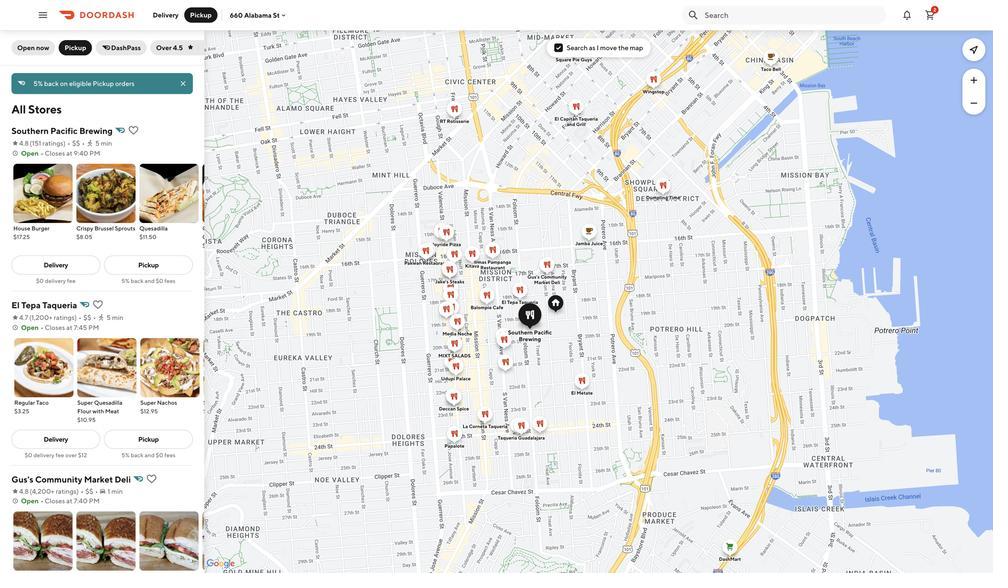 Task type: describe. For each thing, give the bounding box(es) containing it.
now
[[36, 44, 49, 52]]

7:45
[[74, 324, 87, 332]]

min for taqueria
[[112, 314, 123, 322]]

• $$ for brewing
[[67, 139, 80, 147]]

super nachos $12.95
[[140, 399, 177, 415]]

pickup link for el tepa taqueria
[[104, 430, 193, 449]]

back for taqueria
[[131, 452, 144, 459]]

min for brewing
[[101, 139, 112, 147]]

open • closes at 9:40 pm
[[21, 149, 100, 157]]

regular taco image
[[14, 338, 74, 397]]

zoom in image
[[969, 75, 980, 86]]

• up the 7:45
[[79, 314, 82, 322]]

with
[[93, 408, 104, 415]]

move
[[601, 44, 617, 52]]

• up "7:40"
[[81, 488, 84, 495]]

the
[[619, 44, 629, 52]]

eligible
[[69, 80, 91, 87]]

as
[[589, 44, 596, 52]]

4.8 for southern
[[19, 139, 29, 147]]

$17.25
[[13, 234, 30, 240]]

4.8 for gus's
[[19, 488, 29, 495]]

map
[[630, 44, 644, 52]]

delivery link for pacific
[[11, 256, 100, 275]]

coconut fried chicken wings $10.35
[[203, 225, 243, 249]]

super nachos image
[[140, 338, 200, 397]]

house
[[13, 225, 30, 232]]

$0 delivery fee
[[36, 278, 76, 284]]

( 1,200+ ratings )
[[29, 314, 77, 322]]

custom sandwich image
[[13, 512, 73, 571]]

stores
[[28, 102, 62, 116]]

dashpass
[[111, 44, 141, 52]]

zoom out image
[[969, 97, 980, 109]]

5 min for taqueria
[[107, 314, 123, 322]]

( 4,200+ ratings )
[[30, 488, 79, 495]]

open for el
[[21, 324, 39, 332]]

7:40
[[74, 497, 88, 505]]

$12
[[78, 452, 87, 459]]

delivery for pacific
[[45, 278, 66, 284]]

pickup for pickup link related to southern pacific brewing
[[138, 261, 159, 269]]

5% back on eligible pickup orders
[[33, 80, 135, 87]]

9:40
[[74, 149, 88, 157]]

quesadilla $11.50
[[139, 225, 168, 240]]

chicken
[[203, 234, 225, 240]]

0 items, open order cart image
[[925, 9, 936, 21]]

taco inside "regular taco $3.25"
[[36, 399, 49, 406]]

$10.95
[[77, 417, 96, 423]]

quesadilla inside the super quesadilla flour with meat $10.95
[[94, 399, 123, 406]]

$$ for brewing
[[72, 139, 80, 147]]

i
[[597, 44, 599, 52]]

2
[[934, 7, 937, 12]]

back for brewing
[[131, 278, 144, 284]]

at for taqueria
[[66, 324, 72, 332]]

$0 delivery fee over $12
[[25, 452, 87, 459]]

0 vertical spatial back
[[44, 80, 59, 87]]

2 button
[[921, 5, 940, 25]]

$10.35
[[203, 242, 221, 249]]

regular
[[14, 399, 35, 406]]

delivery for tepa
[[33, 452, 54, 459]]

1906 (the quake) image
[[76, 512, 136, 571]]

st
[[273, 11, 280, 19]]

search
[[567, 44, 588, 52]]

at for market
[[66, 497, 72, 505]]

quesadilla image
[[139, 164, 199, 223]]

3 super from the left
[[204, 399, 219, 406]]

delivery button
[[147, 7, 184, 23]]

super $5.25
[[204, 399, 219, 415]]

$12.95
[[140, 408, 158, 415]]

Search as I move the map checkbox
[[555, 43, 563, 52]]

open now
[[17, 44, 49, 52]]

closes for pacific
[[45, 149, 65, 157]]

click to add this store to your saved list image for el tepa taqueria
[[92, 299, 104, 311]]

5 min for brewing
[[95, 139, 112, 147]]

1 min
[[108, 488, 123, 495]]

• $$ for market
[[81, 488, 93, 495]]

delivery for brewing
[[44, 261, 68, 269]]

flour
[[77, 408, 91, 415]]

over
[[156, 44, 172, 52]]

average rating of 4.7 out of 5 element
[[11, 313, 28, 322]]

) for brewing
[[63, 139, 66, 147]]

click to add this store to your saved list image for southern pacific brewing
[[128, 125, 139, 136]]

regular taco $3.25
[[14, 399, 49, 415]]

sprouts
[[115, 225, 135, 232]]

$11.50
[[139, 234, 157, 240]]

1 vertical spatial pickup button
[[59, 40, 92, 55]]

pm for brewing
[[90, 149, 100, 157]]

dashpass button
[[96, 40, 147, 55]]

$0 down $11.50
[[156, 278, 163, 284]]

fried
[[227, 225, 241, 232]]

1,200+
[[31, 314, 52, 322]]

$3.25
[[14, 408, 29, 415]]

5% for southern pacific brewing
[[122, 278, 130, 284]]

all
[[11, 102, 26, 116]]

over
[[65, 452, 77, 459]]

• up open • closes at 9:40 pm
[[67, 139, 70, 147]]

super quesadilla flour with meat image
[[77, 338, 137, 397]]

1 horizontal spatial pickup button
[[184, 7, 218, 23]]

wings
[[226, 234, 243, 240]]

$0 up click to add this store to your saved list image
[[156, 452, 163, 459]]

pickup for pickup link corresponding to el tepa taqueria
[[138, 435, 159, 443]]

super for $12.95
[[140, 399, 156, 406]]

4.7
[[19, 314, 28, 322]]

burger
[[32, 225, 50, 232]]

$8.05
[[76, 234, 92, 240]]

super for flour
[[77, 399, 93, 406]]

all stores
[[11, 102, 62, 116]]

$$ for taqueria
[[83, 314, 91, 322]]

open now button
[[11, 40, 55, 55]]

4,200+
[[32, 488, 54, 495]]

delivery inside delivery button
[[153, 11, 179, 19]]

$0 up the "4,200+"
[[25, 452, 32, 459]]

151
[[32, 139, 41, 147]]

open inside button
[[17, 44, 35, 52]]

orders
[[115, 80, 135, 87]]

open menu image
[[37, 9, 49, 21]]

$$ for market
[[85, 488, 93, 495]]

over 4.5
[[156, 44, 183, 52]]

660 alabama st button
[[230, 11, 288, 19]]

660 alabama st
[[230, 11, 280, 19]]

crispy brussel sprouts $8.05
[[76, 225, 135, 240]]

0 vertical spatial 5%
[[33, 80, 43, 87]]

on
[[60, 80, 68, 87]]

delivery link for tepa
[[11, 430, 100, 449]]

coconut
[[203, 225, 226, 232]]

pickup for pickup button to the right
[[190, 11, 212, 19]]

brussel
[[95, 225, 114, 232]]

5 for southern pacific brewing
[[95, 139, 100, 147]]

over 4.5 button
[[150, 40, 214, 55]]

gus's special image
[[139, 512, 199, 571]]

$5.25
[[204, 408, 219, 415]]

ratings for community
[[56, 488, 77, 495]]

fee for taqueria
[[56, 452, 64, 459]]



Task type: locate. For each thing, give the bounding box(es) containing it.
2 vertical spatial • $$
[[81, 488, 93, 495]]

guadalajara
[[518, 435, 545, 441], [518, 435, 545, 441]]

1 vertical spatial delivery link
[[11, 430, 100, 449]]

1 vertical spatial 5% back and $0 fees
[[122, 452, 176, 459]]

2 vertical spatial 5%
[[122, 452, 130, 459]]

pickup button right now
[[59, 40, 92, 55]]

• up 9:40
[[82, 139, 85, 147]]

) up open • closes at 9:40 pm
[[63, 139, 66, 147]]

( up open • closes at 9:40 pm
[[30, 139, 32, 147]]

average rating of 4.8 out of 5 element for southern pacific brewing
[[11, 139, 29, 148]]

pm
[[90, 149, 100, 157], [88, 324, 99, 332], [89, 497, 100, 505]]

0 horizontal spatial fee
[[56, 452, 64, 459]]

1 5% back and $0 fees from the top
[[122, 278, 176, 284]]

super up flour
[[77, 399, 93, 406]]

1 vertical spatial back
[[131, 278, 144, 284]]

1 super from the left
[[77, 399, 93, 406]]

at for brewing
[[66, 149, 72, 157]]

crispy brussel sprouts image
[[76, 164, 136, 223]]

2 4.8 from the top
[[19, 488, 29, 495]]

0 horizontal spatial pickup button
[[59, 40, 92, 55]]

pickup left orders
[[93, 80, 114, 87]]

2 vertical spatial (
[[30, 488, 32, 495]]

pickup for bottom pickup button
[[65, 44, 86, 52]]

notification bell image
[[902, 9, 913, 21]]

open for gus's
[[21, 497, 39, 505]]

community
[[541, 274, 567, 280], [541, 274, 567, 280], [35, 474, 82, 485]]

5% back and $0 fees for brewing
[[122, 278, 176, 284]]

pickup down $12.95
[[138, 435, 159, 443]]

1 vertical spatial delivery
[[33, 452, 54, 459]]

pickup link down $11.50
[[104, 256, 193, 275]]

1 vertical spatial at
[[66, 324, 72, 332]]

delivery link up '$0 delivery fee over $12'
[[11, 430, 100, 449]]

1 vertical spatial fees
[[165, 452, 176, 459]]

5 for el tepa taqueria
[[107, 314, 111, 322]]

1 vertical spatial pickup link
[[104, 430, 193, 449]]

salads
[[452, 353, 471, 359], [452, 353, 471, 359]]

click to add this store to your saved list image up open • closes at 7:45 pm at the bottom of the page
[[92, 299, 104, 311]]

quesadilla up meat
[[94, 399, 123, 406]]

steaks
[[450, 279, 465, 284], [450, 279, 465, 284]]

grill
[[576, 122, 586, 127], [576, 122, 586, 127]]

house burger $17.25
[[13, 225, 50, 240]]

0 vertical spatial closes
[[45, 149, 65, 157]]

open
[[17, 44, 35, 52], [21, 149, 39, 157], [21, 324, 39, 332], [21, 497, 39, 505]]

pacific
[[50, 126, 78, 136], [534, 329, 552, 336], [534, 329, 552, 336]]

1 vertical spatial 5 min
[[107, 314, 123, 322]]

0 vertical spatial (
[[30, 139, 32, 147]]

( up open • closes at 7:40 pm
[[30, 488, 32, 495]]

jamba juice
[[576, 241, 603, 246], [576, 241, 603, 246]]

pickup link for southern pacific brewing
[[104, 256, 193, 275]]

) up the 7:45
[[75, 314, 77, 322]]

1 horizontal spatial fee
[[67, 278, 76, 284]]

1 vertical spatial click to add this store to your saved list image
[[92, 299, 104, 311]]

• up open • closes at 7:45 pm at the bottom of the page
[[93, 314, 96, 322]]

1 vertical spatial closes
[[45, 324, 65, 332]]

open • closes at 7:40 pm
[[21, 497, 100, 505]]

pie
[[573, 57, 580, 62], [573, 57, 580, 62]]

super inside the super nachos $12.95
[[140, 399, 156, 406]]

2 closes from the top
[[45, 324, 65, 332]]

• $$ up the 7:45
[[79, 314, 91, 322]]

fees for taqueria
[[165, 452, 176, 459]]

papalote
[[445, 443, 465, 449], [445, 443, 465, 449]]

0 vertical spatial click to add this store to your saved list image
[[128, 125, 139, 136]]

jamba
[[576, 241, 590, 246], [576, 241, 590, 246]]

el capitan taqueria and grill
[[555, 116, 598, 127], [555, 116, 598, 127]]

click to add this store to your saved list image down orders
[[128, 125, 139, 136]]

1 horizontal spatial 5
[[107, 314, 111, 322]]

fee left over
[[56, 452, 64, 459]]

1 horizontal spatial click to add this store to your saved list image
[[128, 125, 139, 136]]

4.8 left 151
[[19, 139, 29, 147]]

1 vertical spatial $$
[[83, 314, 91, 322]]

guys
[[581, 57, 592, 62], [581, 57, 592, 62]]

open down 4.7
[[21, 324, 39, 332]]

media
[[443, 331, 457, 337], [443, 331, 457, 337]]

deli
[[551, 280, 560, 285], [551, 280, 560, 285], [115, 474, 131, 485]]

5
[[95, 139, 100, 147], [107, 314, 111, 322]]

ratings up open • closes at 7:45 pm at the bottom of the page
[[54, 314, 75, 322]]

1 horizontal spatial quesadilla
[[139, 225, 168, 232]]

0 vertical spatial 4.8
[[19, 139, 29, 147]]

balompie cafe
[[471, 305, 504, 310], [471, 305, 504, 310]]

1 4.8 from the top
[[19, 139, 29, 147]]

0 vertical spatial delivery link
[[11, 256, 100, 275]]

search as i move the map
[[567, 44, 644, 52]]

1 at from the top
[[66, 149, 72, 157]]

2 vertical spatial min
[[112, 488, 123, 495]]

fee for brewing
[[67, 278, 76, 284]]

( right 4.7
[[29, 314, 31, 322]]

gus's
[[528, 274, 540, 280], [528, 274, 540, 280], [11, 474, 33, 485]]

super up $12.95
[[140, 399, 156, 406]]

open down the "4,200+"
[[21, 497, 39, 505]]

open • closes at 7:45 pm
[[21, 324, 99, 332]]

1 vertical spatial (
[[29, 314, 31, 322]]

pickup down $11.50
[[138, 261, 159, 269]]

closes down ( 151 ratings )
[[45, 149, 65, 157]]

alabama
[[244, 11, 272, 19]]

average rating of 4.8 out of 5 element left the "4,200+"
[[11, 487, 29, 496]]

)
[[63, 139, 66, 147], [75, 314, 77, 322], [77, 488, 79, 495]]

pm for taqueria
[[88, 324, 99, 332]]

Store search: begin typing to search for stores available on DoorDash text field
[[705, 10, 881, 20]]

el
[[555, 116, 559, 122], [555, 116, 559, 122], [502, 300, 506, 305], [502, 300, 506, 305], [11, 300, 20, 310], [572, 390, 576, 396], [572, 390, 576, 396]]

1 vertical spatial delivery
[[44, 261, 68, 269]]

la corneta taqueria
[[463, 424, 508, 429], [463, 424, 508, 429]]

2 at from the top
[[66, 324, 72, 332]]

) for taqueria
[[75, 314, 77, 322]]

0 vertical spatial ratings
[[43, 139, 63, 147]]

at
[[66, 149, 72, 157], [66, 324, 72, 332], [66, 497, 72, 505]]

back
[[44, 80, 59, 87], [131, 278, 144, 284], [131, 452, 144, 459]]

) for market
[[77, 488, 79, 495]]

closes down ( 1,200+ ratings )
[[45, 324, 65, 332]]

1 pickup link from the top
[[104, 256, 193, 275]]

irmas
[[475, 259, 487, 265], [475, 259, 487, 265]]

closes for tepa
[[45, 324, 65, 332]]

back down $12.95
[[131, 452, 144, 459]]

2 vertical spatial )
[[77, 488, 79, 495]]

1 delivery link from the top
[[11, 256, 100, 275]]

ratings for pacific
[[43, 139, 63, 147]]

0 horizontal spatial 5
[[95, 139, 100, 147]]

ratings for tepa
[[54, 314, 75, 322]]

pm right 9:40
[[90, 149, 100, 157]]

$$ up the 7:45
[[83, 314, 91, 322]]

average rating of 4.8 out of 5 element for gus's community market deli
[[11, 487, 29, 496]]

closes for community
[[45, 497, 65, 505]]

pickup link down $12.95
[[104, 430, 193, 449]]

fees for brewing
[[165, 278, 176, 284]]

$$ up "7:40"
[[85, 488, 93, 495]]

0 vertical spatial fees
[[165, 278, 176, 284]]

1 vertical spatial fee
[[56, 452, 64, 459]]

2 fees from the top
[[165, 452, 176, 459]]

brewing
[[79, 126, 113, 136], [519, 336, 541, 343], [519, 336, 541, 343]]

udupi palace
[[441, 376, 471, 381], [441, 376, 471, 381]]

super quesadilla flour with meat $10.95
[[77, 399, 123, 423]]

0 vertical spatial pm
[[90, 149, 100, 157]]

0 vertical spatial average rating of 4.8 out of 5 element
[[11, 139, 29, 148]]

( 151 ratings )
[[30, 139, 66, 147]]

2 5% back and $0 fees from the top
[[122, 452, 176, 459]]

0 vertical spatial delivery
[[153, 11, 179, 19]]

4.8
[[19, 139, 29, 147], [19, 488, 29, 495]]

5% back and $0 fees down $11.50
[[122, 278, 176, 284]]

super up $5.25
[[204, 399, 219, 406]]

2 vertical spatial delivery
[[44, 435, 68, 443]]

4.8 left the "4,200+"
[[19, 488, 29, 495]]

1 vertical spatial 5
[[107, 314, 111, 322]]

1 closes from the top
[[45, 149, 65, 157]]

closes down ( 4,200+ ratings )
[[45, 497, 65, 505]]

ratings up open • closes at 7:40 pm
[[56, 488, 77, 495]]

1
[[108, 488, 110, 495]]

average rating of 4.8 out of 5 element left 151
[[11, 139, 29, 148]]

pm for market
[[89, 497, 100, 505]]

pickup
[[190, 11, 212, 19], [65, 44, 86, 52], [93, 80, 114, 87], [138, 261, 159, 269], [138, 435, 159, 443]]

recenter the map image
[[969, 44, 980, 55]]

open for southern
[[21, 149, 39, 157]]

1 vertical spatial 4.8
[[19, 488, 29, 495]]

delivery link up $0 delivery fee
[[11, 256, 100, 275]]

1 vertical spatial average rating of 4.8 out of 5 element
[[11, 487, 29, 496]]

2 vertical spatial $$
[[85, 488, 93, 495]]

delivery up ( 1,200+ ratings )
[[45, 278, 66, 284]]

quesadilla
[[139, 225, 168, 232], [94, 399, 123, 406]]

juice
[[591, 241, 603, 246], [591, 241, 603, 246]]

1 horizontal spatial super
[[140, 399, 156, 406]]

quesadilla up $11.50
[[139, 225, 168, 232]]

2 super from the left
[[140, 399, 156, 406]]

joyride pizza
[[432, 242, 461, 247], [432, 242, 461, 247]]

delivery up '$0 delivery fee over $12'
[[44, 435, 68, 443]]

metate
[[577, 390, 593, 396], [577, 390, 593, 396]]

2 vertical spatial ratings
[[56, 488, 77, 495]]

( for southern
[[30, 139, 32, 147]]

1 vertical spatial pm
[[88, 324, 99, 332]]

powered by google image
[[207, 559, 235, 569]]

$0 up 1,200+
[[36, 278, 44, 284]]

square
[[556, 57, 572, 62], [556, 57, 572, 62]]

super
[[77, 399, 93, 406], [140, 399, 156, 406], [204, 399, 219, 406]]

3 at from the top
[[66, 497, 72, 505]]

pakwan
[[405, 260, 422, 266], [405, 260, 422, 266]]

fee up ( 1,200+ ratings )
[[67, 278, 76, 284]]

2 average rating of 4.8 out of 5 element from the top
[[11, 487, 29, 496]]

2 delivery link from the top
[[11, 430, 100, 449]]

• down 151
[[41, 149, 43, 157]]

delivery up $0 delivery fee
[[44, 261, 68, 269]]

0 vertical spatial quesadilla
[[139, 225, 168, 232]]

fee
[[67, 278, 76, 284], [56, 452, 64, 459]]

super inside the super quesadilla flour with meat $10.95
[[77, 399, 93, 406]]

tepa
[[507, 300, 518, 305], [507, 300, 518, 305], [21, 300, 41, 310]]

house burger image
[[13, 164, 73, 223]]

pm right "7:40"
[[89, 497, 100, 505]]

4.5
[[173, 44, 183, 52]]

1 vertical spatial quesadilla
[[94, 399, 123, 406]]

0 vertical spatial )
[[63, 139, 66, 147]]

5 min
[[95, 139, 112, 147], [107, 314, 123, 322]]

0 vertical spatial fee
[[67, 278, 76, 284]]

and
[[567, 122, 576, 127], [567, 122, 576, 127], [145, 278, 155, 284], [145, 452, 155, 459]]

5% back and $0 fees up click to add this store to your saved list image
[[122, 452, 176, 459]]

back left on
[[44, 80, 59, 87]]

660
[[230, 11, 243, 19]]

5% back and $0 fees for taqueria
[[122, 452, 176, 459]]

0 horizontal spatial super
[[77, 399, 93, 406]]

pickup right now
[[65, 44, 86, 52]]

5%
[[33, 80, 43, 87], [122, 278, 130, 284], [122, 452, 130, 459]]

2 horizontal spatial super
[[204, 399, 219, 406]]

deccan spice
[[439, 406, 469, 412], [439, 406, 469, 412]]

0 vertical spatial • $$
[[67, 139, 80, 147]]

• down the "4,200+"
[[41, 497, 43, 505]]

delivery up the over
[[153, 11, 179, 19]]

1 average rating of 4.8 out of 5 element from the top
[[11, 139, 29, 148]]

2 vertical spatial back
[[131, 452, 144, 459]]

dashmart
[[719, 557, 741, 562], [719, 557, 741, 562]]

at left the 7:45
[[66, 324, 72, 332]]

) up "7:40"
[[77, 488, 79, 495]]

wingstop
[[643, 89, 665, 94], [643, 89, 665, 94]]

• down 1,200+
[[41, 324, 43, 332]]

2 vertical spatial closes
[[45, 497, 65, 505]]

taco
[[761, 66, 772, 72], [761, 66, 772, 72], [36, 399, 49, 406]]

bell
[[773, 66, 782, 72], [773, 66, 782, 72]]

2 pickup link from the top
[[104, 430, 193, 449]]

0 vertical spatial $$
[[72, 139, 80, 147]]

nachos
[[157, 399, 177, 406]]

pickup button left 660
[[184, 7, 218, 23]]

0 horizontal spatial click to add this store to your saved list image
[[92, 299, 104, 311]]

1 vertical spatial 5%
[[122, 278, 130, 284]]

taqueria guadalajara
[[498, 435, 545, 441], [498, 435, 545, 441]]

1 vertical spatial • $$
[[79, 314, 91, 322]]

1 vertical spatial ratings
[[54, 314, 75, 322]]

( for el
[[29, 314, 31, 322]]

pm right the 7:45
[[88, 324, 99, 332]]

2 vertical spatial pm
[[89, 497, 100, 505]]

el tepa taqueria
[[502, 300, 538, 305], [502, 300, 538, 305], [11, 300, 77, 310]]

0 vertical spatial min
[[101, 139, 112, 147]]

map region
[[93, 0, 994, 573]]

at left 9:40
[[66, 149, 72, 157]]

square pie guys
[[556, 57, 592, 62], [556, 57, 592, 62]]

ratings up open • closes at 9:40 pm
[[43, 139, 63, 147]]

5% for el tepa taqueria
[[122, 452, 130, 459]]

1 vertical spatial )
[[75, 314, 77, 322]]

( for gus's
[[30, 488, 32, 495]]

click to add this store to your saved list image
[[128, 125, 139, 136], [92, 299, 104, 311]]

• $$ up "7:40"
[[81, 488, 93, 495]]

1 fees from the top
[[165, 278, 176, 284]]

taco bell
[[761, 66, 782, 72], [761, 66, 782, 72]]

0 vertical spatial at
[[66, 149, 72, 157]]

• $$ for taqueria
[[79, 314, 91, 322]]

• $$ up 9:40
[[67, 139, 80, 147]]

back down $11.50
[[131, 278, 144, 284]]

rt
[[440, 118, 446, 124], [440, 118, 446, 124]]

udupi
[[441, 376, 455, 381], [441, 376, 455, 381]]

open down 151
[[21, 149, 39, 157]]

average rating of 4.8 out of 5 element
[[11, 139, 29, 148], [11, 487, 29, 496]]

delivery left over
[[33, 452, 54, 459]]

pampanga
[[488, 259, 511, 265], [488, 259, 511, 265]]

click to add this store to your saved list image
[[146, 473, 158, 485]]

0 vertical spatial delivery
[[45, 278, 66, 284]]

min for market
[[112, 488, 123, 495]]

at left "7:40"
[[66, 497, 72, 505]]

0 vertical spatial pickup button
[[184, 7, 218, 23]]

crispy
[[76, 225, 93, 232]]

taqueria
[[579, 116, 598, 122], [579, 116, 598, 122], [519, 300, 538, 305], [519, 300, 538, 305], [42, 300, 77, 310], [489, 424, 508, 429], [489, 424, 508, 429], [498, 435, 517, 441], [498, 435, 517, 441]]

meat
[[105, 408, 119, 415]]

0 vertical spatial pickup link
[[104, 256, 193, 275]]

0 vertical spatial 5
[[95, 139, 100, 147]]

2 vertical spatial at
[[66, 497, 72, 505]]

0 vertical spatial 5 min
[[95, 139, 112, 147]]

irmas pampanga restaurant
[[475, 259, 511, 270], [475, 259, 511, 270]]

pickup right delivery button
[[190, 11, 212, 19]]

corneta
[[469, 424, 488, 429], [469, 424, 488, 429]]

delivery for taqueria
[[44, 435, 68, 443]]

$$ up 9:40
[[72, 139, 80, 147]]

0 horizontal spatial quesadilla
[[94, 399, 123, 406]]

southern pacific brewing
[[11, 126, 113, 136], [508, 329, 552, 343], [508, 329, 552, 343]]

$$
[[72, 139, 80, 147], [83, 314, 91, 322], [85, 488, 93, 495]]

3 closes from the top
[[45, 497, 65, 505]]

time
[[670, 195, 681, 200], [670, 195, 681, 200]]

• left 1
[[95, 488, 98, 495]]

1 vertical spatial min
[[112, 314, 123, 322]]

0 vertical spatial 5% back and $0 fees
[[122, 278, 176, 284]]

•
[[67, 139, 70, 147], [82, 139, 85, 147], [41, 149, 43, 157], [79, 314, 82, 322], [93, 314, 96, 322], [41, 324, 43, 332], [81, 488, 84, 495], [95, 488, 98, 495], [41, 497, 43, 505]]

open left now
[[17, 44, 35, 52]]

deccan
[[439, 406, 456, 412], [439, 406, 456, 412]]



Task type: vqa. For each thing, say whether or not it's contained in the screenshot.
Pickup button
yes



